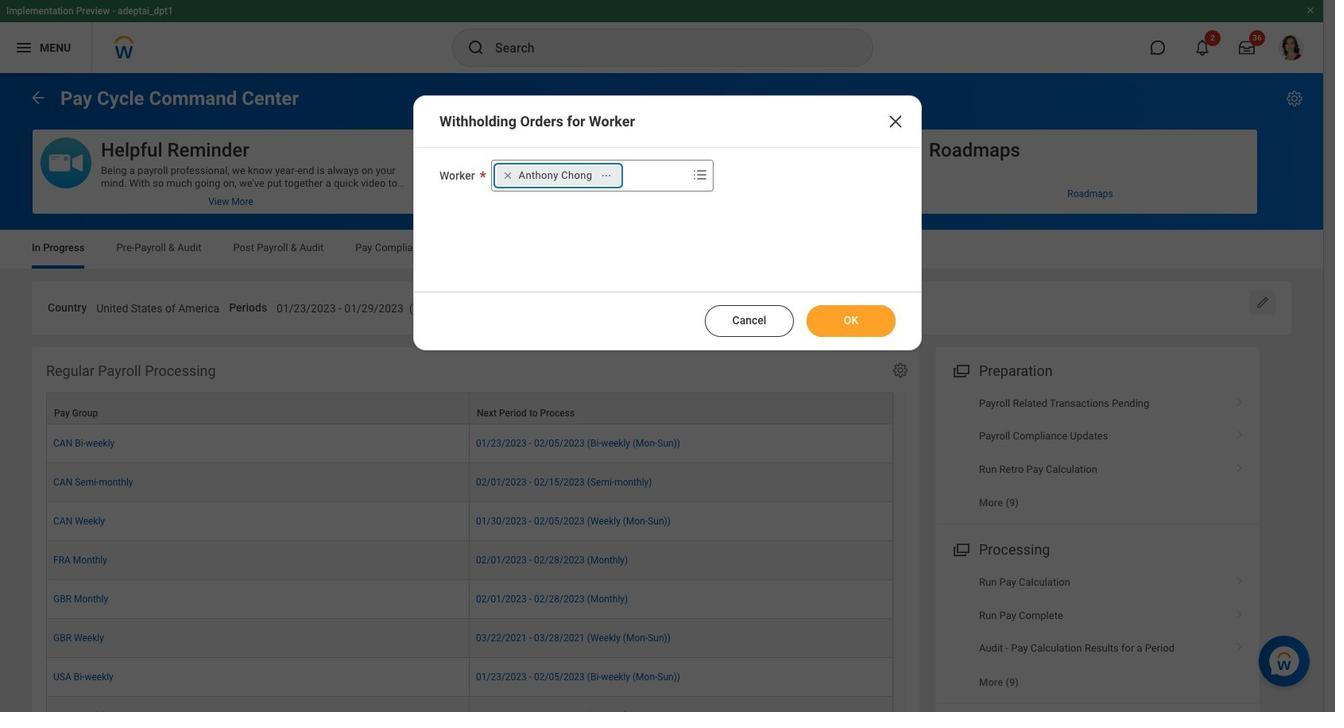 Task type: describe. For each thing, give the bounding box(es) containing it.
3 chevron right image from the top
[[1230, 458, 1250, 473]]

prompts image
[[690, 165, 709, 184]]

9 row from the top
[[46, 697, 893, 712]]

4 chevron right image from the top
[[1230, 637, 1250, 653]]

edit image
[[1255, 295, 1271, 311]]

4 row from the top
[[46, 502, 893, 541]]

2 list from the top
[[936, 566, 1260, 699]]

notifications large image
[[1195, 40, 1211, 56]]

previous page image
[[29, 88, 48, 107]]

1 chevron right image from the top
[[1230, 571, 1250, 587]]

inbox large image
[[1239, 40, 1255, 56]]

7 row from the top
[[46, 619, 893, 658]]

2 chevron right image from the top
[[1230, 604, 1250, 620]]

profile logan mcneil element
[[1269, 30, 1314, 65]]



Task type: locate. For each thing, give the bounding box(es) containing it.
banner
[[0, 0, 1323, 73]]

tab list
[[16, 230, 1307, 269]]

close environment banner image
[[1306, 6, 1315, 15]]

6 row from the top
[[46, 580, 893, 619]]

0 vertical spatial menu group image
[[950, 359, 971, 380]]

0 vertical spatial list
[[936, 387, 1260, 519]]

8 row from the top
[[46, 658, 893, 697]]

menu group image
[[950, 359, 971, 380], [950, 538, 971, 560]]

anthony chong element
[[519, 169, 592, 183]]

1 row from the top
[[46, 392, 893, 424]]

configure this page image
[[1285, 89, 1304, 108]]

row
[[46, 392, 893, 424], [46, 424, 893, 463], [46, 463, 893, 502], [46, 502, 893, 541], [46, 541, 893, 580], [46, 580, 893, 619], [46, 619, 893, 658], [46, 658, 893, 697], [46, 697, 893, 712]]

1 chevron right image from the top
[[1230, 392, 1250, 408]]

1 vertical spatial chevron right image
[[1230, 604, 1250, 620]]

1 list from the top
[[936, 387, 1260, 519]]

search image
[[467, 38, 486, 57]]

main content
[[0, 73, 1323, 712]]

2 menu group image from the top
[[950, 538, 971, 560]]

list
[[936, 387, 1260, 519], [936, 566, 1260, 699]]

1 vertical spatial list
[[936, 566, 1260, 699]]

None text field
[[96, 292, 219, 320], [277, 292, 507, 320], [732, 292, 879, 320], [96, 292, 219, 320], [277, 292, 507, 320], [732, 292, 879, 320]]

chevron right image
[[1230, 571, 1250, 587], [1230, 604, 1250, 620]]

menu group image for 1st list from the bottom
[[950, 538, 971, 560]]

1 vertical spatial menu group image
[[950, 538, 971, 560]]

2 chevron right image from the top
[[1230, 425, 1250, 441]]

3 row from the top
[[46, 463, 893, 502]]

0 vertical spatial chevron right image
[[1230, 571, 1250, 587]]

x image
[[886, 112, 905, 131]]

related actions image
[[601, 170, 612, 181]]

5 row from the top
[[46, 541, 893, 580]]

1 menu group image from the top
[[950, 359, 971, 380]]

chevron right image
[[1230, 392, 1250, 408], [1230, 425, 1250, 441], [1230, 458, 1250, 473], [1230, 637, 1250, 653]]

anthony chong, press delete to clear value. option
[[496, 166, 620, 185]]

2 row from the top
[[46, 424, 893, 463]]

regular payroll processing element
[[32, 347, 920, 712]]

dialog
[[413, 95, 922, 351]]

x small image
[[500, 168, 516, 184]]

menu group image for first list from the top
[[950, 359, 971, 380]]



Task type: vqa. For each thing, say whether or not it's contained in the screenshot.
third row from the top
yes



